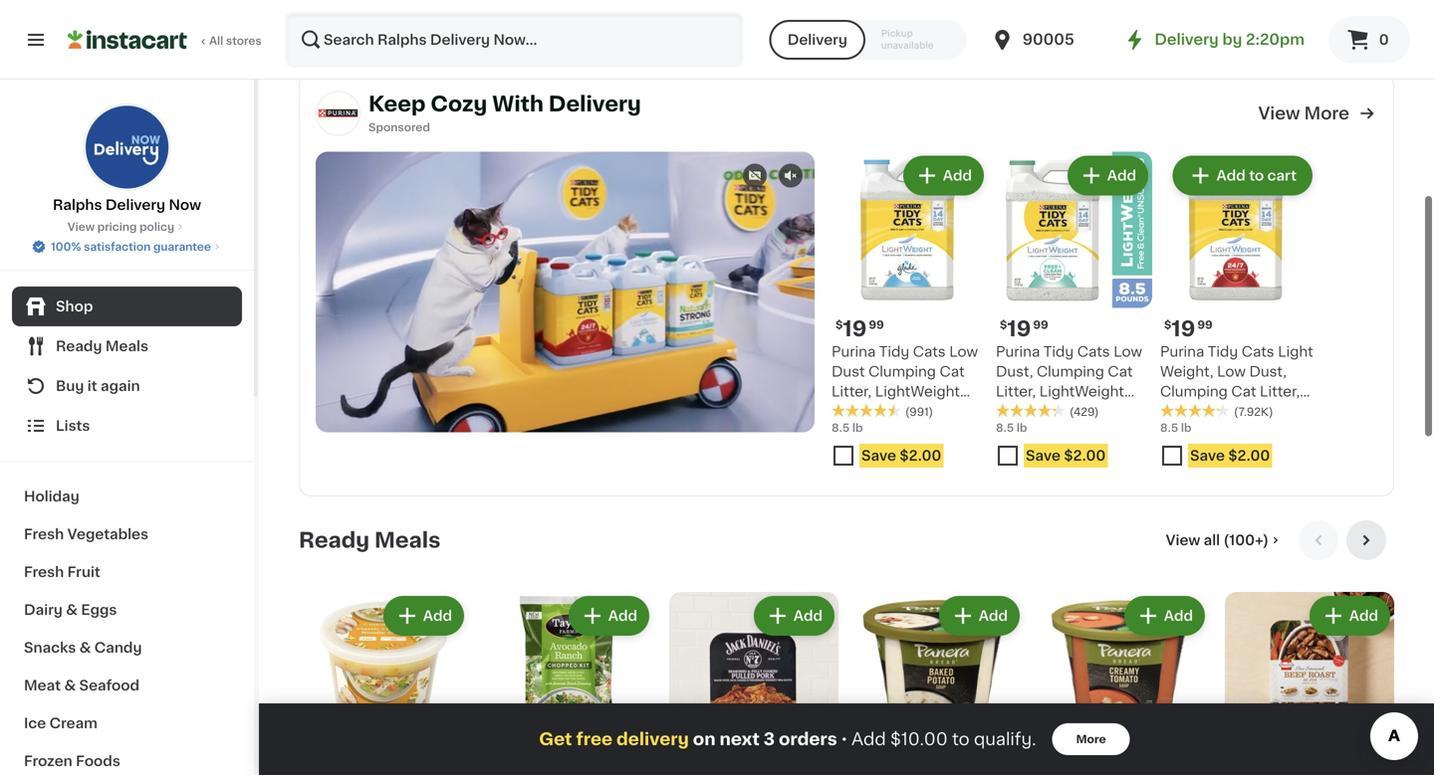 Task type: locate. For each thing, give the bounding box(es) containing it.
3 stock from the left
[[921, 9, 953, 20]]

clumping up clear
[[869, 365, 936, 379]]

& up unscented,
[[1030, 405, 1042, 419]]

save $2.00 button down performance
[[1160, 440, 1317, 476]]

multi
[[832, 425, 866, 439], [1080, 425, 1115, 439], [1160, 425, 1195, 439]]

purina inside 'purina tidy cats light weight, low dust, clumping cat litter, 24/7 performance multi cat litter'
[[1160, 345, 1204, 359]]

view up cart
[[1258, 105, 1300, 122]]

2 many in stock from the left
[[504, 9, 582, 20]]

1 $ 19 99 from the left
[[836, 319, 884, 340]]

lb down free
[[1017, 423, 1027, 434]]

1 vertical spatial fresh
[[24, 566, 64, 580]]

save $2.00 button down unscented,
[[996, 440, 1152, 476]]

0 horizontal spatial save
[[861, 449, 896, 463]]

1 many in stock button from the left
[[299, 0, 468, 26]]

3 cats from the left
[[1242, 345, 1274, 359]]

2 horizontal spatial save $2.00
[[1190, 449, 1270, 463]]

litter, up (7.92k)
[[1260, 385, 1300, 399]]

litter inside 'purina tidy cats light weight, low dust, clumping cat litter, 24/7 performance multi cat litter'
[[1227, 425, 1264, 439]]

tidy inside the purina tidy cats low dust, clumping cat litter, lightweight free & clean unscented, multi cat litter
[[1043, 345, 1074, 359]]

2 multi from the left
[[1080, 425, 1115, 439]]

0 vertical spatial view
[[1258, 105, 1300, 122]]

now
[[169, 198, 201, 212]]

1 horizontal spatial many in stock
[[504, 9, 582, 20]]

100% satisfaction guarantee
[[51, 241, 211, 252]]

purina up weight,
[[1160, 345, 1204, 359]]

$ 19 99 up free
[[1000, 319, 1048, 340]]

clumping for clean
[[1037, 365, 1104, 379]]

2 horizontal spatial $
[[1164, 320, 1171, 331]]

2 save $2.00 from the left
[[1026, 449, 1106, 463]]

again
[[101, 379, 140, 393]]

3 save $2.00 button from the left
[[1160, 440, 1317, 476]]

1 horizontal spatial clumping
[[1037, 365, 1104, 379]]

& inside the purina tidy cats low dust, clumping cat litter, lightweight free & clean unscented, multi cat litter
[[1030, 405, 1042, 419]]

1 horizontal spatial meals
[[374, 530, 440, 551]]

1 lightweight from the left
[[875, 385, 960, 399]]

2 horizontal spatial multi
[[1160, 425, 1195, 439]]

1 horizontal spatial view
[[1166, 534, 1200, 548]]

3 many in stock from the left
[[874, 9, 953, 20]]

meat
[[24, 679, 61, 693]]

1 horizontal spatial $2.00
[[1064, 449, 1106, 463]]

1 save $2.00 button from the left
[[832, 440, 988, 476]]

fruit
[[67, 566, 100, 580]]

meat & seafood link
[[12, 667, 242, 705]]

1 fresh from the top
[[24, 528, 64, 542]]

100% satisfaction guarantee button
[[31, 235, 223, 255]]

multi inside the purina tidy cats low dust, clumping cat litter, lightweight free & clean unscented, multi cat litter
[[1080, 425, 1115, 439]]

0 horizontal spatial dust,
[[996, 365, 1033, 379]]

delivery button
[[770, 20, 865, 60]]

view
[[1258, 105, 1300, 122], [68, 222, 95, 233], [1166, 534, 1200, 548]]

meals inside dropdown button
[[105, 340, 148, 354]]

2 99 from the left
[[1033, 320, 1048, 331]]

lb down "24/7"
[[1181, 423, 1192, 434]]

1 $2.00 from the left
[[900, 449, 941, 463]]

more inside button
[[1076, 734, 1106, 745]]

to left cart
[[1249, 169, 1264, 183]]

8.5 down the glade
[[832, 423, 850, 434]]

ralphs delivery now link
[[53, 104, 201, 215]]

99 up weight,
[[1197, 320, 1213, 331]]

multi down (429)
[[1080, 425, 1115, 439]]

1 horizontal spatial 19
[[1007, 319, 1031, 340]]

1 purina from the left
[[832, 345, 876, 359]]

next
[[720, 731, 760, 748]]

litter for springs
[[899, 425, 936, 439]]

1 horizontal spatial many
[[504, 9, 535, 20]]

many up with
[[504, 9, 535, 20]]

0 horizontal spatial meals
[[105, 340, 148, 354]]

tidy up the "clean"
[[1043, 345, 1074, 359]]

litter down (991)
[[899, 425, 936, 439]]

2 horizontal spatial litter
[[1227, 425, 1264, 439]]

1 horizontal spatial more
[[1304, 105, 1349, 122]]

1 horizontal spatial litter,
[[996, 385, 1036, 399]]

dust, down light
[[1249, 365, 1287, 379]]

litter, inside 'purina tidy cats light weight, low dust, clumping cat litter, 24/7 performance multi cat litter'
[[1260, 385, 1300, 399]]

1 horizontal spatial ready meals
[[299, 530, 440, 551]]

1 horizontal spatial purina
[[996, 345, 1040, 359]]

3 8.5 from the left
[[1160, 423, 1178, 434]]

$ 19 99 up dust
[[836, 319, 884, 340]]

& for eggs
[[66, 603, 78, 617]]

lightweight for springs
[[875, 385, 960, 399]]

1 tidy from the left
[[879, 345, 909, 359]]

purina tidy cats light weight, low dust, clumping cat litter, 24/7 performance multi cat litter
[[1160, 345, 1313, 439]]

cats inside 'purina tidy cats light weight, low dust, clumping cat litter, 24/7 performance multi cat litter'
[[1242, 345, 1274, 359]]

2 many from the left
[[504, 9, 535, 20]]

cats
[[913, 345, 946, 359], [1077, 345, 1110, 359], [1242, 345, 1274, 359]]

2 horizontal spatial cats
[[1242, 345, 1274, 359]]

purina up free
[[996, 345, 1040, 359]]

1 stock from the left
[[366, 9, 397, 20]]

8.5 lb for clear
[[832, 423, 863, 434]]

1 vertical spatial ready meals
[[299, 530, 440, 551]]

get
[[539, 731, 572, 748]]

save $2.00 for performance
[[1190, 449, 1270, 463]]

1 litter, from the left
[[832, 385, 872, 399]]

1 in from the left
[[353, 9, 363, 20]]

treatment tracker modal dialog
[[259, 704, 1434, 776]]

view down ralphs
[[68, 222, 95, 233]]

purina for weight,
[[1160, 345, 1204, 359]]

3 save from the left
[[1190, 449, 1225, 463]]

2 $ 19 99 from the left
[[1000, 319, 1048, 340]]

clumping down weight,
[[1160, 385, 1228, 399]]

2 save from the left
[[1026, 449, 1061, 463]]

8.5 down "24/7"
[[1160, 423, 1178, 434]]

2 horizontal spatial $ 19 99
[[1164, 319, 1213, 340]]

99 up purina tidy cats low dust clumping cat litter, lightweight glade clear springs multi cat litter
[[869, 320, 884, 331]]

0 horizontal spatial save $2.00
[[861, 449, 941, 463]]

99 for weight,
[[1197, 320, 1213, 331]]

cats for purina tidy cats low dust clumping cat litter, lightweight glade clear springs multi cat litter
[[913, 345, 946, 359]]

view all (100+) link
[[1166, 531, 1283, 551]]

1 vertical spatial to
[[952, 731, 970, 748]]

2 in from the left
[[538, 9, 548, 20]]

fresh vegetables
[[24, 528, 148, 542]]

on
[[693, 731, 716, 748]]

add inside treatment tracker modal dialog
[[851, 731, 886, 748]]

fresh down holiday
[[24, 528, 64, 542]]

fresh up dairy
[[24, 566, 64, 580]]

to inside button
[[1249, 169, 1264, 183]]

& for seafood
[[64, 679, 76, 693]]

0 horizontal spatial low
[[949, 345, 978, 359]]

1 multi from the left
[[832, 425, 866, 439]]

fresh fruit
[[24, 566, 100, 580]]

& left candy
[[79, 641, 91, 655]]

save
[[861, 449, 896, 463], [1026, 449, 1061, 463], [1190, 449, 1225, 463]]

to right $10.00
[[952, 731, 970, 748]]

low
[[949, 345, 978, 359], [1114, 345, 1142, 359], [1217, 365, 1246, 379]]

cats up (429)
[[1077, 345, 1110, 359]]

0 horizontal spatial many in stock
[[319, 9, 397, 20]]

$ up dust
[[836, 320, 843, 331]]

1 horizontal spatial low
[[1114, 345, 1142, 359]]

3 lb from the left
[[1181, 423, 1192, 434]]

dairy
[[24, 603, 63, 617]]

save $2.00 button down (991)
[[832, 440, 988, 476]]

2 horizontal spatial 19
[[1171, 319, 1195, 340]]

3 $2.00 from the left
[[1228, 449, 1270, 463]]

tidy
[[879, 345, 909, 359], [1043, 345, 1074, 359], [1208, 345, 1238, 359]]

litter for performance
[[1227, 425, 1264, 439]]

1 lb from the left
[[852, 423, 863, 434]]

litter, up the glade
[[832, 385, 872, 399]]

2 litter, from the left
[[996, 385, 1036, 399]]

save for &
[[1026, 449, 1061, 463]]

tidy up clear
[[879, 345, 909, 359]]

$ for purina tidy cats low dust clumping cat litter, lightweight glade clear springs multi cat litter
[[836, 320, 843, 331]]

save for clear
[[861, 449, 896, 463]]

0 horizontal spatial many in stock button
[[299, 0, 468, 26]]

0 vertical spatial ready meals
[[56, 340, 148, 354]]

99 up the purina tidy cats low dust, clumping cat litter, lightweight free & clean unscented, multi cat litter
[[1033, 320, 1048, 331]]

lightweight up (429)
[[1039, 385, 1124, 399]]

8.5 for purina tidy cats light weight, low dust, clumping cat litter, 24/7 performance multi cat litter
[[1160, 423, 1178, 434]]

0 vertical spatial meals
[[105, 340, 148, 354]]

ready meals link inside item carousel region
[[299, 529, 440, 553]]

2 save $2.00 button from the left
[[996, 440, 1152, 476]]

ready meals inside item carousel region
[[299, 530, 440, 551]]

product group
[[832, 152, 988, 476], [996, 152, 1152, 476], [1160, 152, 1317, 476], [299, 593, 468, 776], [484, 593, 653, 776], [669, 593, 839, 776], [854, 593, 1024, 776], [1040, 593, 1209, 776], [1225, 593, 1394, 776]]

0 horizontal spatial 8.5
[[832, 423, 850, 434]]

more down 0 "button"
[[1304, 105, 1349, 122]]

save down "24/7"
[[1190, 449, 1225, 463]]

delivery inside keep cozy with delivery spo nsored
[[548, 93, 641, 114]]

1 horizontal spatial $
[[1000, 320, 1007, 331]]

$ 19 99 for purina tidy cats low dust, clumping cat litter, lightweight free & clean unscented, multi cat litter
[[1000, 319, 1048, 340]]

$2.00 down (7.92k)
[[1228, 449, 1270, 463]]

clumping
[[869, 365, 936, 379], [1037, 365, 1104, 379], [1160, 385, 1228, 399]]

2 cats from the left
[[1077, 345, 1110, 359]]

1 horizontal spatial save
[[1026, 449, 1061, 463]]

8.5 lb down "24/7"
[[1160, 423, 1192, 434]]

1 horizontal spatial litter
[[996, 445, 1033, 459]]

many in stock right delivery button
[[874, 9, 953, 20]]

qualify.
[[974, 731, 1036, 748]]

0 vertical spatial fresh
[[24, 528, 64, 542]]

low inside the purina tidy cats low dust, clumping cat litter, lightweight free & clean unscented, multi cat litter
[[1114, 345, 1142, 359]]

many in stock for first the many in stock button from left
[[319, 9, 397, 20]]

many in stock for third the many in stock button
[[874, 9, 953, 20]]

1 8.5 from the left
[[832, 423, 850, 434]]

item carousel region
[[299, 521, 1394, 776]]

$2.00 down (429)
[[1064, 449, 1106, 463]]

instacart logo image
[[68, 28, 187, 52]]

view pricing policy
[[68, 222, 174, 233]]

1 save from the left
[[861, 449, 896, 463]]

add to cart button
[[1175, 158, 1311, 194]]

$ for purina tidy cats low dust, clumping cat litter, lightweight free & clean unscented, multi cat litter
[[1000, 320, 1007, 331]]

2 horizontal spatial 8.5
[[1160, 423, 1178, 434]]

many right delivery button
[[874, 9, 906, 20]]

1 19 from the left
[[843, 319, 867, 340]]

clear
[[877, 405, 914, 419]]

save $2.00 down unscented,
[[1026, 449, 1106, 463]]

0 vertical spatial ready
[[56, 340, 102, 354]]

buy
[[56, 379, 84, 393]]

$ 19 99
[[836, 319, 884, 340], [1000, 319, 1048, 340], [1164, 319, 1213, 340]]

2 $ from the left
[[1000, 320, 1007, 331]]

90005
[[1022, 32, 1074, 47]]

1 horizontal spatial 8.5 lb
[[996, 423, 1027, 434]]

snacks & candy
[[24, 641, 142, 655]]

$2.00 down (991)
[[900, 449, 941, 463]]

1 horizontal spatial lightweight
[[1039, 385, 1124, 399]]

1 horizontal spatial save $2.00
[[1026, 449, 1106, 463]]

2 horizontal spatial view
[[1258, 105, 1300, 122]]

glade
[[832, 405, 873, 419]]

2 8.5 lb from the left
[[996, 423, 1027, 434]]

1 99 from the left
[[869, 320, 884, 331]]

purina inside the purina tidy cats low dust, clumping cat litter, lightweight free & clean unscented, multi cat litter
[[996, 345, 1040, 359]]

lightweight inside purina tidy cats low dust clumping cat litter, lightweight glade clear springs multi cat litter
[[875, 385, 960, 399]]

clumping inside purina tidy cats low dust clumping cat litter, lightweight glade clear springs multi cat litter
[[869, 365, 936, 379]]

$ up free
[[1000, 320, 1007, 331]]

99 for dust
[[869, 320, 884, 331]]

2 lightweight from the left
[[1039, 385, 1124, 399]]

cat
[[940, 365, 965, 379], [1108, 365, 1133, 379], [1231, 385, 1256, 399], [870, 425, 895, 439], [1118, 425, 1143, 439], [1199, 425, 1224, 439]]

view for view pricing policy
[[68, 222, 95, 233]]

ice cream link
[[12, 705, 242, 743]]

3 8.5 lb from the left
[[1160, 423, 1192, 434]]

0 horizontal spatial $ 19 99
[[836, 319, 884, 340]]

litter
[[899, 425, 936, 439], [1227, 425, 1264, 439], [996, 445, 1033, 459]]

light
[[1278, 345, 1313, 359]]

litter inside the purina tidy cats low dust, clumping cat litter, lightweight free & clean unscented, multi cat litter
[[996, 445, 1033, 459]]

$ 19 99 up weight,
[[1164, 319, 1213, 340]]

multi down "24/7"
[[1160, 425, 1195, 439]]

2 horizontal spatial lb
[[1181, 423, 1192, 434]]

1 $ from the left
[[836, 320, 843, 331]]

0 horizontal spatial litter,
[[832, 385, 872, 399]]

0 horizontal spatial more
[[1076, 734, 1106, 745]]

ready inside item carousel region
[[299, 530, 370, 551]]

2 horizontal spatial purina
[[1160, 345, 1204, 359]]

0 horizontal spatial purina
[[832, 345, 876, 359]]

delivery by 2:20pm
[[1155, 32, 1305, 47]]

litter down performance
[[1227, 425, 1264, 439]]

view inside item carousel region
[[1166, 534, 1200, 548]]

tidy up weight,
[[1208, 345, 1238, 359]]

multi down the glade
[[832, 425, 866, 439]]

2 lb from the left
[[1017, 423, 1027, 434]]

add
[[943, 169, 972, 183], [1107, 169, 1136, 183], [1217, 169, 1246, 183], [423, 609, 452, 623], [608, 609, 637, 623], [793, 609, 823, 623], [979, 609, 1008, 623], [1164, 609, 1193, 623], [1349, 609, 1378, 623], [851, 731, 886, 748]]

0 horizontal spatial $2.00
[[900, 449, 941, 463]]

2 horizontal spatial clumping
[[1160, 385, 1228, 399]]

fresh fruit link
[[12, 554, 242, 592]]

cats inside purina tidy cats low dust clumping cat litter, lightweight glade clear springs multi cat litter
[[913, 345, 946, 359]]

ralphs delivery now logo image
[[83, 104, 171, 191]]

1 vertical spatial ready meals link
[[299, 529, 440, 553]]

(100+)
[[1223, 534, 1269, 548]]

1 vertical spatial view
[[68, 222, 95, 233]]

multi for purina tidy cats low dust clumping cat litter, lightweight glade clear springs multi cat litter
[[832, 425, 866, 439]]

1 horizontal spatial cats
[[1077, 345, 1110, 359]]

stock
[[366, 9, 397, 20], [551, 9, 582, 20], [921, 9, 953, 20]]

8.5 lb for 24/7
[[1160, 423, 1192, 434]]

(429)
[[1070, 407, 1099, 418]]

litter down unscented,
[[996, 445, 1033, 459]]

19 up free
[[1007, 319, 1031, 340]]

1 horizontal spatial dust,
[[1249, 365, 1287, 379]]

all
[[209, 35, 223, 46]]

0 horizontal spatial 99
[[869, 320, 884, 331]]

snacks & candy link
[[12, 629, 242, 667]]

2 horizontal spatial litter,
[[1260, 385, 1300, 399]]

purina up dust
[[832, 345, 876, 359]]

0 horizontal spatial save $2.00 button
[[832, 440, 988, 476]]

2 dust, from the left
[[1249, 365, 1287, 379]]

2 horizontal spatial save
[[1190, 449, 1225, 463]]

1 horizontal spatial ready meals link
[[299, 529, 440, 553]]

2:20pm
[[1246, 32, 1305, 47]]

0 horizontal spatial stock
[[366, 9, 397, 20]]

litter inside purina tidy cats low dust clumping cat litter, lightweight glade clear springs multi cat litter
[[899, 425, 936, 439]]

0 horizontal spatial $
[[836, 320, 843, 331]]

2 tidy from the left
[[1043, 345, 1074, 359]]

litter,
[[832, 385, 872, 399], [996, 385, 1036, 399], [1260, 385, 1300, 399]]

2 horizontal spatial 99
[[1197, 320, 1213, 331]]

3 many in stock button from the left
[[854, 0, 1024, 26]]

0 horizontal spatial many
[[319, 9, 350, 20]]

$
[[836, 320, 843, 331], [1000, 320, 1007, 331], [1164, 320, 1171, 331]]

delivery
[[1155, 32, 1219, 47], [787, 33, 847, 47], [548, 93, 641, 114], [105, 198, 165, 212]]

save $2.00 down performance
[[1190, 449, 1270, 463]]

3 tidy from the left
[[1208, 345, 1238, 359]]

1 horizontal spatial stock
[[551, 9, 582, 20]]

& left eggs
[[66, 603, 78, 617]]

2 fresh from the top
[[24, 566, 64, 580]]

more right "qualify."
[[1076, 734, 1106, 745]]

litter, inside the purina tidy cats low dust, clumping cat litter, lightweight free & clean unscented, multi cat litter
[[996, 385, 1036, 399]]

many in stock
[[319, 9, 397, 20], [504, 9, 582, 20], [874, 9, 953, 20]]

lightweight up (991)
[[875, 385, 960, 399]]

1 save $2.00 from the left
[[861, 449, 941, 463]]

2 horizontal spatial many in stock
[[874, 9, 953, 20]]

8.5 down free
[[996, 423, 1014, 434]]

$ up weight,
[[1164, 320, 1171, 331]]

8.5 lb down the glade
[[832, 423, 863, 434]]

dust,
[[996, 365, 1033, 379], [1249, 365, 1287, 379]]

0 horizontal spatial ready meals
[[56, 340, 148, 354]]

2 8.5 from the left
[[996, 423, 1014, 434]]

multi inside purina tidy cats low dust clumping cat litter, lightweight glade clear springs multi cat litter
[[832, 425, 866, 439]]

2 vertical spatial view
[[1166, 534, 1200, 548]]

lightweight inside the purina tidy cats low dust, clumping cat litter, lightweight free & clean unscented, multi cat litter
[[1039, 385, 1124, 399]]

clumping up the "clean"
[[1037, 365, 1104, 379]]

0 horizontal spatial lb
[[852, 423, 863, 434]]

$ for purina tidy cats light weight, low dust, clumping cat litter, 24/7 performance multi cat litter
[[1164, 320, 1171, 331]]

0 vertical spatial more
[[1304, 105, 1349, 122]]

1 horizontal spatial in
[[538, 9, 548, 20]]

purina inside purina tidy cats low dust clumping cat litter, lightweight glade clear springs multi cat litter
[[832, 345, 876, 359]]

add inside "add to cart" button
[[1217, 169, 1246, 183]]

meals
[[105, 340, 148, 354], [374, 530, 440, 551]]

policy
[[139, 222, 174, 233]]

litter, up free
[[996, 385, 1036, 399]]

2 horizontal spatial low
[[1217, 365, 1246, 379]]

free
[[576, 731, 612, 748]]

in
[[353, 9, 363, 20], [538, 9, 548, 20], [909, 9, 919, 20]]

0 vertical spatial ready meals link
[[12, 327, 242, 366]]

1 horizontal spatial many in stock button
[[484, 0, 653, 26]]

cats up (991)
[[913, 345, 946, 359]]

2 horizontal spatial stock
[[921, 9, 953, 20]]

19
[[843, 319, 867, 340], [1007, 319, 1031, 340], [1171, 319, 1195, 340]]

many in stock up with
[[504, 9, 582, 20]]

2 horizontal spatial $2.00
[[1228, 449, 1270, 463]]

0 horizontal spatial 8.5 lb
[[832, 423, 863, 434]]

3 multi from the left
[[1160, 425, 1195, 439]]

0 horizontal spatial 19
[[843, 319, 867, 340]]

1 8.5 lb from the left
[[832, 423, 863, 434]]

3 in from the left
[[909, 9, 919, 20]]

2 $2.00 from the left
[[1064, 449, 1106, 463]]

1 many in stock from the left
[[319, 9, 397, 20]]

purina for dust
[[832, 345, 876, 359]]

purina image
[[316, 91, 361, 136]]

0 vertical spatial to
[[1249, 169, 1264, 183]]

3 litter, from the left
[[1260, 385, 1300, 399]]

(991)
[[905, 407, 933, 418]]

2 19 from the left
[[1007, 319, 1031, 340]]

0 horizontal spatial view
[[68, 222, 95, 233]]

3 $ from the left
[[1164, 320, 1171, 331]]

19 up dust
[[843, 319, 867, 340]]

lightweight for clean
[[1039, 385, 1124, 399]]

low for purina tidy cats low dust clumping cat litter, lightweight glade clear springs multi cat litter
[[949, 345, 978, 359]]

2 horizontal spatial many
[[874, 9, 906, 20]]

save for 24/7
[[1190, 449, 1225, 463]]

1 horizontal spatial 99
[[1033, 320, 1048, 331]]

cats left light
[[1242, 345, 1274, 359]]

1 vertical spatial meals
[[374, 530, 440, 551]]

cats inside the purina tidy cats low dust, clumping cat litter, lightweight free & clean unscented, multi cat litter
[[1077, 345, 1110, 359]]

3 19 from the left
[[1171, 319, 1195, 340]]

8.5 lb
[[832, 423, 863, 434], [996, 423, 1027, 434], [1160, 423, 1192, 434]]

more
[[1304, 105, 1349, 122], [1076, 734, 1106, 745]]

1 horizontal spatial ready
[[299, 530, 370, 551]]

1 horizontal spatial tidy
[[1043, 345, 1074, 359]]

view left all at the bottom right of page
[[1166, 534, 1200, 548]]

tidy inside 'purina tidy cats light weight, low dust, clumping cat litter, 24/7 performance multi cat litter'
[[1208, 345, 1238, 359]]

1 cats from the left
[[913, 345, 946, 359]]

1 vertical spatial ready
[[299, 530, 370, 551]]

1 horizontal spatial multi
[[1080, 425, 1115, 439]]

lb down the glade
[[852, 423, 863, 434]]

save $2.00 button
[[832, 440, 988, 476], [996, 440, 1152, 476], [1160, 440, 1317, 476]]

2 horizontal spatial tidy
[[1208, 345, 1238, 359]]

foods
[[76, 755, 120, 769]]

delivery by 2:20pm link
[[1123, 28, 1305, 52]]

lb
[[852, 423, 863, 434], [1017, 423, 1027, 434], [1181, 423, 1192, 434]]

dust, up free
[[996, 365, 1033, 379]]

clumping inside the purina tidy cats low dust, clumping cat litter, lightweight free & clean unscented, multi cat litter
[[1037, 365, 1104, 379]]

2 purina from the left
[[996, 345, 1040, 359]]

0 horizontal spatial clumping
[[869, 365, 936, 379]]

2 horizontal spatial 8.5 lb
[[1160, 423, 1192, 434]]

tidy inside purina tidy cats low dust clumping cat litter, lightweight glade clear springs multi cat litter
[[879, 345, 909, 359]]

1 horizontal spatial save $2.00 button
[[996, 440, 1152, 476]]

save down clear
[[861, 449, 896, 463]]

lists
[[56, 419, 90, 433]]

clumping for springs
[[869, 365, 936, 379]]

8.5 lb down free
[[996, 423, 1027, 434]]

many in stock up keep
[[319, 9, 397, 20]]

3 purina from the left
[[1160, 345, 1204, 359]]

3 $ 19 99 from the left
[[1164, 319, 1213, 340]]

low inside purina tidy cats low dust clumping cat litter, lightweight glade clear springs multi cat litter
[[949, 345, 978, 359]]

many up purina icon
[[319, 9, 350, 20]]

add to cart
[[1217, 169, 1297, 183]]

1 horizontal spatial to
[[1249, 169, 1264, 183]]

0 horizontal spatial litter
[[899, 425, 936, 439]]

$2.00 for performance
[[1228, 449, 1270, 463]]

0 horizontal spatial ready
[[56, 340, 102, 354]]

save down unscented,
[[1026, 449, 1061, 463]]

3 99 from the left
[[1197, 320, 1213, 331]]

19 up weight,
[[1171, 319, 1195, 340]]

purina for dust,
[[996, 345, 1040, 359]]

lightweight
[[875, 385, 960, 399], [1039, 385, 1124, 399]]

1 dust, from the left
[[996, 365, 1033, 379]]

1 horizontal spatial $ 19 99
[[1000, 319, 1048, 340]]

free
[[996, 405, 1027, 419]]

multi inside 'purina tidy cats light weight, low dust, clumping cat litter, 24/7 performance multi cat litter'
[[1160, 425, 1195, 439]]

2 horizontal spatial many in stock button
[[854, 0, 1024, 26]]

holiday
[[24, 490, 79, 504]]

& right the meat
[[64, 679, 76, 693]]

dairy & eggs
[[24, 603, 117, 617]]

litter, inside purina tidy cats low dust clumping cat litter, lightweight glade clear springs multi cat litter
[[832, 385, 872, 399]]

keep cozy with delivery spo nsored
[[368, 93, 641, 133]]

0 horizontal spatial in
[[353, 9, 363, 20]]

0 horizontal spatial lightweight
[[875, 385, 960, 399]]

save $2.00 down clear
[[861, 449, 941, 463]]

0 horizontal spatial multi
[[832, 425, 866, 439]]

None search field
[[285, 12, 744, 68]]

3 save $2.00 from the left
[[1190, 449, 1270, 463]]

nsored
[[391, 122, 430, 133]]



Task type: describe. For each thing, give the bounding box(es) containing it.
ice cream
[[24, 717, 98, 731]]

dust, inside 'purina tidy cats light weight, low dust, clumping cat litter, 24/7 performance multi cat litter'
[[1249, 365, 1287, 379]]

save $2.00 for clean
[[1026, 449, 1106, 463]]

8.5 for purina tidy cats low dust, clumping cat litter, lightweight free & clean unscented, multi cat litter
[[996, 423, 1014, 434]]

$ 19 99 for purina tidy cats light weight, low dust, clumping cat litter, 24/7 performance multi cat litter
[[1164, 319, 1213, 340]]

meals inside item carousel region
[[374, 530, 440, 551]]

stores
[[226, 35, 262, 46]]

0
[[1379, 33, 1389, 47]]

cart
[[1267, 169, 1297, 183]]

guarantee
[[153, 241, 211, 252]]

19 for purina tidy cats low dust, clumping cat litter, lightweight free & clean unscented, multi cat litter
[[1007, 319, 1031, 340]]

vegetables
[[67, 528, 148, 542]]

1 many from the left
[[319, 9, 350, 20]]

keep
[[368, 93, 426, 114]]

shop
[[56, 300, 93, 314]]

24/7
[[1160, 405, 1191, 419]]

ice
[[24, 717, 46, 731]]

frozen foods link
[[12, 743, 242, 776]]

fresh for fresh fruit
[[24, 566, 64, 580]]

$2.00 for clean
[[1064, 449, 1106, 463]]

100%
[[51, 241, 81, 252]]

save $2.00 for springs
[[861, 449, 941, 463]]

19 for purina tidy cats low dust clumping cat litter, lightweight glade clear springs multi cat litter
[[843, 319, 867, 340]]

meat & seafood
[[24, 679, 139, 693]]

Search field
[[287, 14, 742, 66]]

springs
[[917, 405, 970, 419]]

$2.00 for springs
[[900, 449, 941, 463]]

candy
[[94, 641, 142, 655]]

by
[[1222, 32, 1242, 47]]

frozen
[[24, 755, 72, 769]]

$11.99 element
[[1225, 770, 1394, 776]]

all stores
[[209, 35, 262, 46]]

frozen foods
[[24, 755, 120, 769]]

clean
[[1045, 405, 1086, 419]]

purina tidy cats low dust, clumping cat litter, lightweight free & clean unscented, multi cat litter
[[996, 345, 1143, 459]]

many in stock for 2nd the many in stock button from the left
[[504, 9, 582, 20]]

purina tidy cats low dust clumping cat litter, lightweight glade clear springs multi cat litter
[[832, 345, 978, 439]]

performance
[[1195, 405, 1286, 419]]

0 horizontal spatial ready meals link
[[12, 327, 242, 366]]

dust
[[832, 365, 865, 379]]

delivery
[[616, 731, 689, 748]]

dairy & eggs link
[[12, 592, 242, 629]]

tidy for weight,
[[1208, 345, 1238, 359]]

buy it again link
[[12, 366, 242, 406]]

ralphs delivery now
[[53, 198, 201, 212]]

view for view more
[[1258, 105, 1300, 122]]

service type group
[[770, 20, 967, 60]]

litter, for dust
[[832, 385, 872, 399]]

lb for &
[[1017, 423, 1027, 434]]

multi for purina tidy cats light weight, low dust, clumping cat litter, 24/7 performance multi cat litter
[[1160, 425, 1195, 439]]

tidy for dust
[[879, 345, 909, 359]]

8.5 lb for &
[[996, 423, 1027, 434]]

dust, inside the purina tidy cats low dust, clumping cat litter, lightweight free & clean unscented, multi cat litter
[[996, 365, 1033, 379]]

holiday link
[[12, 478, 242, 516]]

delivery inside 'link'
[[1155, 32, 1219, 47]]

view all (100+)
[[1166, 534, 1269, 548]]

delivery inside button
[[787, 33, 847, 47]]

buy it again
[[56, 379, 140, 393]]

clumping inside 'purina tidy cats light weight, low dust, clumping cat litter, 24/7 performance multi cat litter'
[[1160, 385, 1228, 399]]

eggs
[[81, 603, 117, 617]]

ready meals button
[[12, 327, 242, 366]]

ready meals inside dropdown button
[[56, 340, 148, 354]]

weight,
[[1160, 365, 1214, 379]]

3
[[764, 731, 775, 748]]

19 for purina tidy cats light weight, low dust, clumping cat litter, 24/7 performance multi cat litter
[[1171, 319, 1195, 340]]

orders
[[779, 731, 837, 748]]

low inside 'purina tidy cats light weight, low dust, clumping cat litter, 24/7 performance multi cat litter'
[[1217, 365, 1246, 379]]

pricing
[[97, 222, 137, 233]]

& for candy
[[79, 641, 91, 655]]

cats for purina tidy cats light weight, low dust, clumping cat litter, 24/7 performance multi cat litter
[[1242, 345, 1274, 359]]

cozy
[[431, 93, 487, 114]]

fresh for fresh vegetables
[[24, 528, 64, 542]]

save $2.00 button for performance
[[1160, 440, 1317, 476]]

seafood
[[79, 679, 139, 693]]

$10.00
[[890, 731, 948, 748]]

ralphs
[[53, 198, 102, 212]]

tidy for dust,
[[1043, 345, 1074, 359]]

cream
[[49, 717, 98, 731]]

cats for purina tidy cats low dust, clumping cat litter, lightweight free & clean unscented, multi cat litter
[[1077, 345, 1110, 359]]

lb for clear
[[852, 423, 863, 434]]

lb for 24/7
[[1181, 423, 1192, 434]]

view more
[[1258, 105, 1349, 122]]

it
[[87, 379, 97, 393]]

more button
[[1052, 724, 1130, 756]]

satisfaction
[[84, 241, 151, 252]]

all stores link
[[68, 12, 263, 68]]

0 button
[[1328, 16, 1410, 64]]

save $2.00 button for springs
[[832, 440, 988, 476]]

$ 19 99 for purina tidy cats low dust clumping cat litter, lightweight glade clear springs multi cat litter
[[836, 319, 884, 340]]

save $2.00 button for clean
[[996, 440, 1152, 476]]

•
[[841, 732, 848, 748]]

spo
[[368, 122, 391, 133]]

get free delivery on next 3 orders • add $10.00 to qualify.
[[539, 731, 1036, 748]]

shop link
[[12, 287, 242, 327]]

lists link
[[12, 406, 242, 446]]

2 many in stock button from the left
[[484, 0, 653, 26]]

litter, for dust,
[[996, 385, 1036, 399]]

3 many from the left
[[874, 9, 906, 20]]

view for view all (100+)
[[1166, 534, 1200, 548]]

snacks
[[24, 641, 76, 655]]

all
[[1204, 534, 1220, 548]]

view pricing policy link
[[68, 219, 186, 235]]

90005 button
[[991, 12, 1110, 68]]

with
[[492, 93, 544, 114]]

ready inside dropdown button
[[56, 340, 102, 354]]

fresh vegetables link
[[12, 516, 242, 554]]

(7.92k)
[[1234, 407, 1273, 418]]

to inside treatment tracker modal dialog
[[952, 731, 970, 748]]

2 stock from the left
[[551, 9, 582, 20]]

low for purina tidy cats low dust, clumping cat litter, lightweight free & clean unscented, multi cat litter
[[1114, 345, 1142, 359]]

99 for dust,
[[1033, 320, 1048, 331]]

unscented,
[[996, 425, 1076, 439]]

8.5 for purina tidy cats low dust clumping cat litter, lightweight glade clear springs multi cat litter
[[832, 423, 850, 434]]



Task type: vqa. For each thing, say whether or not it's contained in the screenshot.


